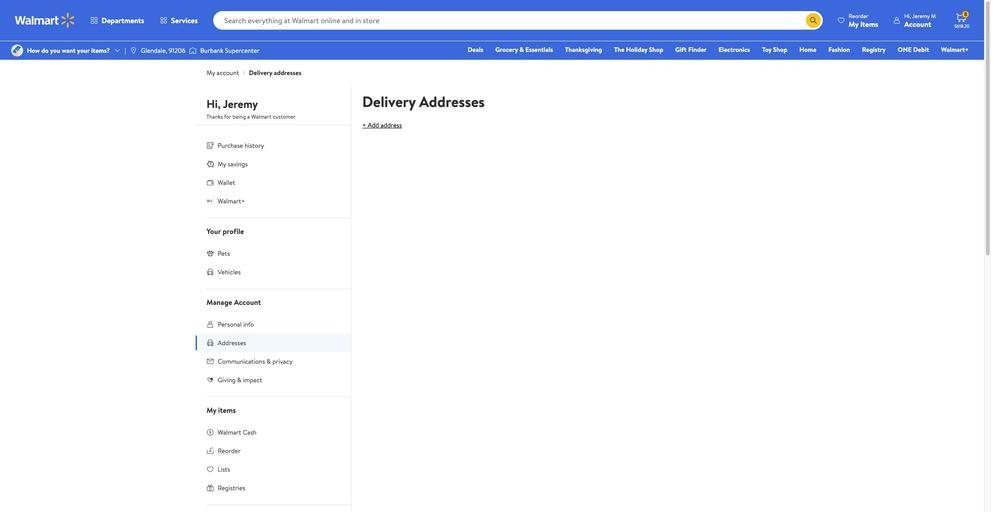 Task type: vqa. For each thing, say whether or not it's contained in the screenshot.
Hi, Jeremy link
yes



Task type: locate. For each thing, give the bounding box(es) containing it.
delivery addresses
[[363, 91, 485, 112]]

reorder
[[849, 12, 869, 20], [218, 447, 241, 456]]

 image right |
[[130, 47, 137, 54]]

1 horizontal spatial hi,
[[905, 12, 912, 20]]

account
[[217, 68, 239, 77]]

glendale, 91206
[[141, 46, 186, 55]]

hi, for account
[[905, 12, 912, 20]]

1 vertical spatial jeremy
[[223, 96, 258, 112]]

one
[[899, 45, 913, 54]]

hi, up thanks
[[207, 96, 221, 112]]

& for giving
[[237, 376, 242, 385]]

account up debit
[[905, 19, 932, 29]]

1 horizontal spatial  image
[[130, 47, 137, 54]]

icon image
[[207, 160, 214, 168], [207, 198, 214, 205], [207, 250, 214, 257]]

0 horizontal spatial jeremy
[[223, 96, 258, 112]]

communications & privacy
[[218, 357, 293, 367]]

8
[[965, 10, 968, 18]]

delivery addresses link
[[249, 68, 302, 77]]

1 horizontal spatial reorder
[[849, 12, 869, 20]]

account up info at the left
[[234, 297, 261, 308]]

1 vertical spatial icon image
[[207, 198, 214, 205]]

icon image inside pets link
[[207, 250, 214, 257]]

items
[[218, 406, 236, 416]]

burbank supercenter
[[200, 46, 260, 55]]

shop right holiday
[[650, 45, 664, 54]]

0 vertical spatial walmart
[[251, 113, 272, 121]]

registry
[[863, 45, 887, 54]]

wallet
[[218, 178, 235, 187]]

vehicles
[[218, 268, 241, 277]]

0 vertical spatial jeremy
[[913, 12, 931, 20]]

giving
[[218, 376, 236, 385]]

wallet link
[[196, 174, 351, 192]]

walmart+ down wallet at the left of page
[[218, 197, 245, 206]]

walmart left cash
[[218, 428, 241, 438]]

0 horizontal spatial  image
[[11, 45, 23, 57]]

0 vertical spatial walmart+
[[942, 45, 970, 54]]

91206
[[169, 46, 186, 55]]

thanksgiving link
[[561, 45, 607, 55]]

1 icon image from the top
[[207, 160, 214, 168]]

delivery up address
[[363, 91, 416, 112]]

my for my account / delivery addresses
[[207, 68, 215, 77]]

reorder up registry
[[849, 12, 869, 20]]

savings
[[228, 160, 248, 169]]

icon image left pets
[[207, 250, 214, 257]]

1 horizontal spatial walmart
[[251, 113, 272, 121]]

lists
[[218, 465, 230, 475]]

purchase
[[218, 141, 243, 150]]

your
[[207, 226, 221, 237]]

hi, left m
[[905, 12, 912, 20]]

profile
[[223, 226, 244, 237]]

8 $618.20
[[955, 10, 970, 29]]

0 horizontal spatial walmart+ link
[[196, 192, 351, 211]]

hi, inside hi, jeremy m account
[[905, 12, 912, 20]]

account
[[905, 19, 932, 29], [234, 297, 261, 308]]

+ add address
[[363, 121, 402, 130]]

0 vertical spatial addresses
[[420, 91, 485, 112]]

icon image up the your
[[207, 198, 214, 205]]

2 vertical spatial &
[[237, 376, 242, 385]]

my
[[849, 19, 859, 29], [207, 68, 215, 77], [218, 160, 226, 169], [207, 406, 217, 416]]

jeremy
[[913, 12, 931, 20], [223, 96, 258, 112]]

walmart inside hi, jeremy thanks for being a walmart customer
[[251, 113, 272, 121]]

holiday
[[627, 45, 648, 54]]

my savings link
[[196, 155, 351, 174]]

glendale,
[[141, 46, 167, 55]]

1 horizontal spatial jeremy
[[913, 12, 931, 20]]

2 vertical spatial icon image
[[207, 250, 214, 257]]

delivery right /
[[249, 68, 273, 77]]

3 icon image from the top
[[207, 250, 214, 257]]

how do you want your items?
[[27, 46, 110, 55]]

your
[[77, 46, 90, 55]]

home link
[[796, 45, 821, 55]]

my account link
[[207, 68, 239, 77]]

fashion
[[829, 45, 851, 54]]

2 shop from the left
[[774, 45, 788, 54]]

& right giving
[[237, 376, 242, 385]]

icon image for pets
[[207, 250, 214, 257]]

0 vertical spatial account
[[905, 19, 932, 29]]

1 vertical spatial delivery
[[363, 91, 416, 112]]

walmart cash link
[[196, 424, 351, 442]]

reorder for reorder my items
[[849, 12, 869, 20]]

icon image left my savings
[[207, 160, 214, 168]]

0 horizontal spatial shop
[[650, 45, 664, 54]]

& right grocery
[[520, 45, 524, 54]]

2 horizontal spatial &
[[520, 45, 524, 54]]

walmart+ down $618.20
[[942, 45, 970, 54]]

$618.20
[[955, 23, 970, 29]]

addresses
[[420, 91, 485, 112], [218, 339, 246, 348]]

reorder up lists
[[218, 447, 241, 456]]

1 horizontal spatial addresses
[[420, 91, 485, 112]]

& inside "link"
[[520, 45, 524, 54]]

 image left how
[[11, 45, 23, 57]]

privacy
[[273, 357, 293, 367]]

search icon image
[[810, 17, 818, 24]]

icon image for walmart+
[[207, 198, 214, 205]]

being
[[233, 113, 246, 121]]

Search search field
[[213, 11, 823, 30]]

 image
[[189, 46, 197, 55]]

 image
[[11, 45, 23, 57], [130, 47, 137, 54]]

&
[[520, 45, 524, 54], [267, 357, 271, 367], [237, 376, 242, 385]]

one debit link
[[894, 45, 934, 55]]

delivery
[[249, 68, 273, 77], [363, 91, 416, 112]]

icon image inside my savings link
[[207, 160, 214, 168]]

hi, for thanks for being a walmart customer
[[207, 96, 221, 112]]

jeremy inside hi, jeremy thanks for being a walmart customer
[[223, 96, 258, 112]]

jeremy inside hi, jeremy m account
[[913, 12, 931, 20]]

0 vertical spatial hi,
[[905, 12, 912, 20]]

pets
[[218, 249, 230, 258]]

0 vertical spatial delivery
[[249, 68, 273, 77]]

addresses link
[[196, 334, 351, 353]]

0 vertical spatial walmart+ link
[[938, 45, 974, 55]]

reorder inside reorder my items
[[849, 12, 869, 20]]

jeremy left m
[[913, 12, 931, 20]]

0 horizontal spatial walmart+
[[218, 197, 245, 206]]

hi, inside hi, jeremy thanks for being a walmart customer
[[207, 96, 221, 112]]

& left privacy in the left bottom of the page
[[267, 357, 271, 367]]

walmart+ link down $618.20
[[938, 45, 974, 55]]

purchase history
[[218, 141, 264, 150]]

walmart right a
[[251, 113, 272, 121]]

personal info
[[218, 320, 254, 329]]

0 horizontal spatial account
[[234, 297, 261, 308]]

deals
[[468, 45, 484, 54]]

items
[[861, 19, 879, 29]]

0 horizontal spatial walmart
[[218, 428, 241, 438]]

1 vertical spatial &
[[267, 357, 271, 367]]

walmart+ link down my savings link
[[196, 192, 351, 211]]

departments
[[102, 15, 144, 26]]

0 vertical spatial icon image
[[207, 160, 214, 168]]

0 vertical spatial reorder
[[849, 12, 869, 20]]

history
[[245, 141, 264, 150]]

0 horizontal spatial &
[[237, 376, 242, 385]]

0 vertical spatial &
[[520, 45, 524, 54]]

1 vertical spatial reorder
[[218, 447, 241, 456]]

walmart
[[251, 113, 272, 121], [218, 428, 241, 438]]

info
[[243, 320, 254, 329]]

hi, jeremy link
[[207, 96, 258, 116]]

1 vertical spatial hi,
[[207, 96, 221, 112]]

1 vertical spatial addresses
[[218, 339, 246, 348]]

electronics
[[719, 45, 751, 54]]

1 horizontal spatial account
[[905, 19, 932, 29]]

1 horizontal spatial walmart+ link
[[938, 45, 974, 55]]

my for my savings
[[218, 160, 226, 169]]

jeremy up being
[[223, 96, 258, 112]]

shop right toy
[[774, 45, 788, 54]]

1 horizontal spatial &
[[267, 357, 271, 367]]

registry link
[[859, 45, 891, 55]]

walmart+
[[942, 45, 970, 54], [218, 197, 245, 206]]

0 horizontal spatial hi,
[[207, 96, 221, 112]]

communications & privacy link
[[196, 353, 351, 371]]

personal info link
[[196, 315, 351, 334]]

1 horizontal spatial shop
[[774, 45, 788, 54]]

essentials
[[526, 45, 554, 54]]

2 icon image from the top
[[207, 198, 214, 205]]

you
[[50, 46, 60, 55]]

0 horizontal spatial reorder
[[218, 447, 241, 456]]



Task type: describe. For each thing, give the bounding box(es) containing it.
departments button
[[83, 9, 152, 32]]

items?
[[91, 46, 110, 55]]

manage account
[[207, 297, 261, 308]]

toy
[[763, 45, 772, 54]]

m
[[932, 12, 937, 20]]

deals link
[[464, 45, 488, 55]]

hi, jeremy m account
[[905, 12, 937, 29]]

want
[[62, 46, 76, 55]]

thanks
[[207, 113, 223, 121]]

my items
[[207, 406, 236, 416]]

|
[[125, 46, 126, 55]]

burbank
[[200, 46, 224, 55]]

pets link
[[196, 245, 351, 263]]

how
[[27, 46, 40, 55]]

reorder my items
[[849, 12, 879, 29]]

purchase history link
[[196, 136, 351, 155]]

customer
[[273, 113, 296, 121]]

supercenter
[[225, 46, 260, 55]]

personal
[[218, 320, 242, 329]]

communications
[[218, 357, 265, 367]]

1 shop from the left
[[650, 45, 664, 54]]

1 horizontal spatial delivery
[[363, 91, 416, 112]]

address
[[381, 121, 402, 130]]

giving & impact
[[218, 376, 262, 385]]

jeremy for for
[[223, 96, 258, 112]]

my account / delivery addresses
[[207, 68, 302, 77]]

for
[[224, 113, 231, 121]]

gift finder
[[676, 45, 707, 54]]

icon image for my savings
[[207, 160, 214, 168]]

& for grocery
[[520, 45, 524, 54]]

cash
[[243, 428, 257, 438]]

services
[[171, 15, 198, 26]]

0 horizontal spatial delivery
[[249, 68, 273, 77]]

registries link
[[196, 479, 351, 498]]

registries
[[218, 484, 246, 493]]

home
[[800, 45, 817, 54]]

jeremy for account
[[913, 12, 931, 20]]

one debit
[[899, 45, 930, 54]]

my for my items
[[207, 406, 217, 416]]

walmart image
[[15, 13, 75, 28]]

electronics link
[[715, 45, 755, 55]]

reorder for reorder
[[218, 447, 241, 456]]

vehicles link
[[196, 263, 351, 282]]

1 vertical spatial walmart+ link
[[196, 192, 351, 211]]

 image for how do you want your items?
[[11, 45, 23, 57]]

giving & impact link
[[196, 371, 351, 390]]

grocery
[[496, 45, 518, 54]]

0 horizontal spatial addresses
[[218, 339, 246, 348]]

/
[[243, 68, 245, 77]]

finder
[[689, 45, 707, 54]]

& for communications
[[267, 357, 271, 367]]

toy shop
[[763, 45, 788, 54]]

grocery & essentials
[[496, 45, 554, 54]]

my savings
[[218, 160, 248, 169]]

grocery & essentials link
[[492, 45, 558, 55]]

 image for glendale, 91206
[[130, 47, 137, 54]]

your profile
[[207, 226, 244, 237]]

1 vertical spatial walmart+
[[218, 197, 245, 206]]

do
[[41, 46, 49, 55]]

account inside hi, jeremy m account
[[905, 19, 932, 29]]

thanksgiving
[[566, 45, 603, 54]]

gift finder link
[[672, 45, 711, 55]]

the holiday shop link
[[611, 45, 668, 55]]

1 vertical spatial account
[[234, 297, 261, 308]]

1 vertical spatial walmart
[[218, 428, 241, 438]]

the
[[615, 45, 625, 54]]

Walmart Site-Wide search field
[[213, 11, 823, 30]]

lists link
[[196, 461, 351, 479]]

services button
[[152, 9, 206, 32]]

reorder link
[[196, 442, 351, 461]]

toy shop link
[[759, 45, 792, 55]]

my inside reorder my items
[[849, 19, 859, 29]]

hi, jeremy thanks for being a walmart customer
[[207, 96, 296, 121]]

1 horizontal spatial walmart+
[[942, 45, 970, 54]]

fashion link
[[825, 45, 855, 55]]

add
[[368, 121, 379, 130]]

gift
[[676, 45, 687, 54]]

debit
[[914, 45, 930, 54]]

manage
[[207, 297, 232, 308]]

impact
[[243, 376, 262, 385]]

+
[[363, 121, 366, 130]]



